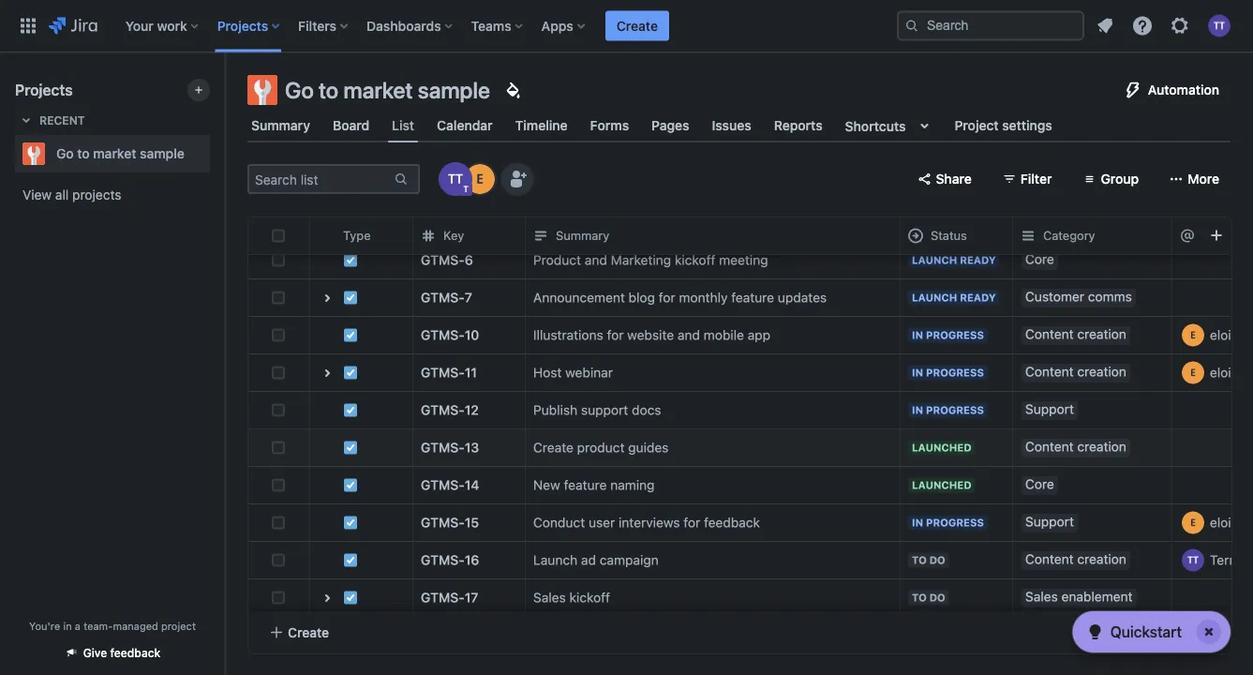 Task type: locate. For each thing, give the bounding box(es) containing it.
gtms- down gtms-12 link
[[421, 440, 465, 455]]

2 launched from the top
[[912, 479, 972, 491]]

sales enablement
[[1026, 589, 1133, 604]]

gtms- down gtms-16 link
[[421, 590, 465, 605]]

and
[[585, 252, 607, 268], [678, 327, 700, 343]]

2 open image from the top
[[316, 362, 338, 384]]

9 gtms- from the top
[[421, 552, 465, 568]]

eloisefrancis23 image
[[465, 164, 495, 194]]

task image for gtms-13
[[343, 440, 358, 455]]

1 do from the top
[[930, 554, 946, 566]]

support
[[581, 402, 628, 418]]

ready
[[960, 254, 996, 266], [960, 292, 996, 304]]

0 vertical spatial ready
[[960, 254, 996, 266]]

go down 'recent'
[[56, 146, 74, 161]]

0 horizontal spatial feedback
[[110, 646, 161, 660]]

content creation for guides
[[1026, 439, 1127, 454]]

gtms- inside "link"
[[421, 440, 465, 455]]

4 progress from the top
[[926, 517, 984, 529]]

0 horizontal spatial kickoff
[[570, 590, 610, 605]]

7
[[465, 290, 472, 305]]

cell
[[1172, 242, 1254, 278], [309, 279, 413, 316], [1172, 279, 1254, 316], [309, 354, 413, 391], [1172, 392, 1254, 428], [1172, 429, 1254, 466], [1172, 467, 1254, 503], [309, 579, 413, 616], [1172, 579, 1254, 616]]

market up list
[[344, 77, 413, 103]]

sample up "calendar"
[[418, 77, 490, 103]]

launch ready for customer comms
[[912, 292, 996, 304]]

gtms-
[[421, 252, 465, 268], [421, 290, 465, 305], [421, 327, 465, 343], [421, 365, 465, 380], [421, 402, 465, 418], [421, 440, 465, 455], [421, 477, 465, 493], [421, 515, 465, 530], [421, 552, 465, 568], [421, 590, 465, 605]]

1 support from the top
[[1026, 401, 1074, 417]]

0 horizontal spatial projects
[[15, 81, 73, 99]]

calendar link
[[433, 109, 497, 143]]

core for new feature naming
[[1026, 476, 1055, 492]]

1 horizontal spatial market
[[344, 77, 413, 103]]

product and marketing kickoff meeting
[[533, 252, 768, 268]]

1 vertical spatial for
[[607, 327, 624, 343]]

0 vertical spatial launched
[[912, 442, 972, 454]]

1 in from the top
[[912, 329, 924, 341]]

1 vertical spatial summary
[[556, 228, 610, 243]]

1 horizontal spatial and
[[678, 327, 700, 343]]

1 vertical spatial go to market sample
[[56, 146, 185, 161]]

0 vertical spatial to
[[319, 77, 339, 103]]

customer comms
[[1026, 289, 1132, 304]]

5 gtms- from the top
[[421, 402, 465, 418]]

summary
[[251, 118, 310, 133], [556, 228, 610, 243]]

1 horizontal spatial summary
[[556, 228, 610, 243]]

2 task image from the top
[[343, 290, 358, 305]]

open image for gtms-7
[[316, 287, 338, 309]]

task image
[[343, 365, 358, 380], [343, 440, 358, 455], [343, 515, 358, 530], [343, 553, 358, 568], [343, 590, 358, 605]]

content for guides
[[1026, 439, 1074, 454]]

gtms- down gtms-10 link
[[421, 365, 465, 380]]

1 horizontal spatial for
[[659, 290, 676, 305]]

0 horizontal spatial feature
[[564, 477, 607, 493]]

host
[[533, 365, 562, 380]]

0 vertical spatial launch ready
[[912, 254, 996, 266]]

1 open image from the top
[[316, 287, 338, 309]]

1 vertical spatial ready
[[960, 292, 996, 304]]

4 in progress from the top
[[912, 517, 984, 529]]

task image
[[343, 253, 358, 268], [343, 290, 358, 305], [343, 328, 358, 343], [343, 403, 358, 418], [343, 478, 358, 493]]

2 horizontal spatial create
[[617, 18, 658, 33]]

issues link
[[708, 109, 755, 143]]

banner containing your work
[[0, 0, 1254, 53]]

to
[[912, 554, 927, 566], [912, 592, 927, 604]]

1 horizontal spatial go
[[285, 77, 314, 103]]

0 horizontal spatial sales
[[533, 590, 566, 605]]

gtms-16
[[421, 552, 479, 568]]

in
[[63, 620, 72, 632]]

1 creation from the top
[[1078, 326, 1127, 342]]

eloisefr for mobile
[[1210, 327, 1254, 343]]

group button
[[1071, 164, 1151, 194]]

1 horizontal spatial feedback
[[704, 515, 760, 530]]

blog
[[629, 290, 655, 305]]

gtms- for 11
[[421, 365, 465, 380]]

6 gtms- from the top
[[421, 440, 465, 455]]

gtms-15 link
[[421, 513, 479, 532]]

1 vertical spatial core
[[1026, 476, 1055, 492]]

2 ready from the top
[[960, 292, 996, 304]]

3 in progress from the top
[[912, 404, 984, 416]]

view all projects link
[[15, 178, 210, 212]]

0 vertical spatial to
[[912, 554, 927, 566]]

market up view all projects link
[[93, 146, 136, 161]]

0 vertical spatial summary
[[251, 118, 310, 133]]

3 eloisefr from the top
[[1210, 515, 1254, 530]]

add people image
[[506, 168, 529, 190]]

and right product
[[585, 252, 607, 268]]

notifications image
[[1094, 15, 1117, 37]]

gtms-11
[[421, 365, 477, 380]]

5 row from the top
[[248, 353, 1254, 392]]

1 vertical spatial create
[[533, 440, 574, 455]]

user
[[589, 515, 615, 530]]

gtms- for 16
[[421, 552, 465, 568]]

1 task image from the top
[[343, 253, 358, 268]]

for right the 'blog'
[[659, 290, 676, 305]]

cell for new feature naming
[[1172, 467, 1254, 503]]

1 vertical spatial sample
[[140, 146, 185, 161]]

1 vertical spatial launch
[[912, 292, 958, 304]]

for left website
[[607, 327, 624, 343]]

7 row from the top
[[248, 428, 1254, 467]]

sales down launch ad campaign
[[533, 590, 566, 605]]

0 vertical spatial and
[[585, 252, 607, 268]]

share button
[[906, 164, 983, 194]]

in for interviews
[[912, 517, 924, 529]]

1 gtms- from the top
[[421, 252, 465, 268]]

2 vertical spatial create
[[288, 624, 329, 640]]

2 in from the top
[[912, 367, 924, 379]]

0 horizontal spatial sample
[[140, 146, 185, 161]]

1 horizontal spatial go to market sample
[[285, 77, 490, 103]]

0 vertical spatial create
[[617, 18, 658, 33]]

go to market sample up list
[[285, 77, 490, 103]]

0 vertical spatial go
[[285, 77, 314, 103]]

2 gtms- from the top
[[421, 290, 465, 305]]

calendar
[[437, 118, 493, 133]]

10 gtms- from the top
[[421, 590, 465, 605]]

campaign
[[600, 552, 659, 568]]

1 horizontal spatial sales
[[1026, 589, 1058, 604]]

create button
[[606, 11, 669, 41], [248, 611, 1232, 653]]

banner
[[0, 0, 1254, 53]]

filters
[[298, 18, 337, 33]]

2 task image from the top
[[343, 440, 358, 455]]

open image
[[316, 287, 338, 309], [316, 362, 338, 384], [316, 587, 338, 609]]

in progress for interviews
[[912, 517, 984, 529]]

1 vertical spatial open image
[[316, 362, 338, 384]]

set background color image
[[502, 79, 524, 101]]

a
[[75, 620, 81, 632]]

core for product and marketing kickoff meeting
[[1026, 251, 1055, 267]]

help image
[[1132, 15, 1154, 37]]

summary up search list text field
[[251, 118, 310, 133]]

create inside the primary element
[[617, 18, 658, 33]]

1 vertical spatial go
[[56, 146, 74, 161]]

11 row from the top
[[248, 578, 1254, 617]]

2 to do from the top
[[912, 592, 946, 604]]

view all projects
[[23, 187, 121, 203]]

3 open image from the top
[[316, 587, 338, 609]]

gtms- for 6
[[421, 252, 465, 268]]

3 creation from the top
[[1078, 439, 1127, 454]]

0 vertical spatial open image
[[316, 287, 338, 309]]

3 content from the top
[[1026, 439, 1074, 454]]

0 vertical spatial do
[[930, 554, 946, 566]]

more
[[1188, 171, 1220, 187]]

1 horizontal spatial create
[[533, 440, 574, 455]]

projects up collapse recent projects image
[[15, 81, 73, 99]]

core
[[1026, 251, 1055, 267], [1026, 476, 1055, 492]]

projects up sidebar navigation icon
[[217, 18, 268, 33]]

summary up product
[[556, 228, 610, 243]]

gtms- down gtms-13 "link"
[[421, 477, 465, 493]]

gtms-6 link
[[421, 251, 473, 270]]

1 progress from the top
[[926, 329, 984, 341]]

2 vertical spatial open image
[[316, 587, 338, 609]]

1 vertical spatial to
[[912, 592, 927, 604]]

kickoff down ad
[[570, 590, 610, 605]]

go to market sample link
[[15, 135, 203, 173]]

1 launch ready from the top
[[912, 254, 996, 266]]

kickoff up 'monthly'
[[675, 252, 716, 268]]

go to market sample up view all projects link
[[56, 146, 185, 161]]

1 content from the top
[[1026, 326, 1074, 342]]

1 launched from the top
[[912, 442, 972, 454]]

6
[[465, 252, 473, 268]]

announcement
[[533, 290, 625, 305]]

0 horizontal spatial summary
[[251, 118, 310, 133]]

shortcuts
[[845, 118, 906, 133]]

4 task image from the top
[[343, 403, 358, 418]]

0 vertical spatial sample
[[418, 77, 490, 103]]

gtms- down gtms-6 link
[[421, 290, 465, 305]]

7 gtms- from the top
[[421, 477, 465, 493]]

projects
[[217, 18, 268, 33], [15, 81, 73, 99]]

8 gtms- from the top
[[421, 515, 465, 530]]

3 task image from the top
[[343, 515, 358, 530]]

4 content from the top
[[1026, 551, 1074, 567]]

1 vertical spatial do
[[930, 592, 946, 604]]

cell for product and marketing kickoff meeting
[[1172, 242, 1254, 278]]

progress for docs
[[926, 404, 984, 416]]

for right interviews in the bottom of the page
[[684, 515, 701, 530]]

sales left enablement
[[1026, 589, 1058, 604]]

docs
[[632, 402, 662, 418]]

project
[[161, 620, 196, 632]]

2 vertical spatial for
[[684, 515, 701, 530]]

1 vertical spatial and
[[678, 327, 700, 343]]

0 horizontal spatial to
[[77, 146, 90, 161]]

4 gtms- from the top
[[421, 365, 465, 380]]

1 horizontal spatial projects
[[217, 18, 268, 33]]

gtms- down gtms-15 link
[[421, 552, 465, 568]]

go up summary link at the top
[[285, 77, 314, 103]]

4 content creation from the top
[[1026, 551, 1127, 567]]

gtms- for 10
[[421, 327, 465, 343]]

6 row from the top
[[248, 391, 1254, 429]]

to up board
[[319, 77, 339, 103]]

gtms- down gtms-14 link
[[421, 515, 465, 530]]

group
[[1101, 171, 1139, 187]]

0 vertical spatial eloisefr
[[1210, 327, 1254, 343]]

managed
[[113, 620, 158, 632]]

progress
[[926, 329, 984, 341], [926, 367, 984, 379], [926, 404, 984, 416], [926, 517, 984, 529]]

do
[[930, 554, 946, 566], [930, 592, 946, 604]]

2 launch ready from the top
[[912, 292, 996, 304]]

0 vertical spatial projects
[[217, 18, 268, 33]]

content for campaign
[[1026, 551, 1074, 567]]

launch for core
[[912, 254, 958, 266]]

gtms- down gtms-11 link at the bottom of the page
[[421, 402, 465, 418]]

10 row from the top
[[248, 541, 1254, 579]]

1 eloisefr from the top
[[1210, 327, 1254, 343]]

2 creation from the top
[[1078, 364, 1127, 379]]

launch ready for core
[[912, 254, 996, 266]]

in progress for website
[[912, 329, 984, 341]]

0 vertical spatial feature
[[732, 290, 775, 305]]

gtms-12
[[421, 402, 479, 418]]

16
[[465, 552, 479, 568]]

4 task image from the top
[[343, 553, 358, 568]]

project settings link
[[951, 109, 1056, 143]]

4 in from the top
[[912, 517, 924, 529]]

3 row from the top
[[248, 278, 1254, 317]]

1 vertical spatial to do
[[912, 592, 946, 604]]

2 vertical spatial eloisefr
[[1210, 515, 1254, 530]]

0 vertical spatial core
[[1026, 251, 1055, 267]]

product
[[577, 440, 625, 455]]

1 content creation from the top
[[1026, 326, 1127, 342]]

1 in progress from the top
[[912, 329, 984, 341]]

2 do from the top
[[930, 592, 946, 604]]

task image for gtms-15
[[343, 515, 358, 530]]

0 vertical spatial market
[[344, 77, 413, 103]]

1 to do from the top
[[912, 554, 946, 566]]

to do
[[912, 554, 946, 566], [912, 592, 946, 604]]

3 content creation from the top
[[1026, 439, 1127, 454]]

3 in from the top
[[912, 404, 924, 416]]

2 core from the top
[[1026, 476, 1055, 492]]

sales for sales kickoff
[[533, 590, 566, 605]]

0 vertical spatial launch
[[912, 254, 958, 266]]

1 vertical spatial feedback
[[110, 646, 161, 660]]

4 creation from the top
[[1078, 551, 1127, 567]]

8 row from the top
[[248, 466, 1254, 504]]

content for website
[[1026, 326, 1074, 342]]

0 vertical spatial create button
[[606, 11, 669, 41]]

1 vertical spatial to
[[77, 146, 90, 161]]

settings image
[[1169, 15, 1192, 37]]

gtms-14
[[421, 477, 480, 493]]

1 vertical spatial eloisefr
[[1210, 365, 1254, 380]]

0 horizontal spatial for
[[607, 327, 624, 343]]

table
[[248, 129, 1254, 675]]

feature up app
[[732, 290, 775, 305]]

support
[[1026, 401, 1074, 417], [1026, 514, 1074, 529]]

3 gtms- from the top
[[421, 327, 465, 343]]

content creation for campaign
[[1026, 551, 1127, 567]]

creation
[[1078, 326, 1127, 342], [1078, 364, 1127, 379], [1078, 439, 1127, 454], [1078, 551, 1127, 567]]

gtms- down the key
[[421, 252, 465, 268]]

eloisefr for feedback
[[1210, 515, 1254, 530]]

tab list containing list
[[236, 109, 1242, 143]]

appswitcher icon image
[[17, 15, 39, 37]]

1 vertical spatial market
[[93, 146, 136, 161]]

feedback down the managed
[[110, 646, 161, 660]]

to down 'recent'
[[77, 146, 90, 161]]

automation image
[[1122, 79, 1145, 101]]

3 task image from the top
[[343, 328, 358, 343]]

cell for publish support docs
[[1172, 392, 1254, 428]]

tab list
[[236, 109, 1242, 143]]

market
[[344, 77, 413, 103], [93, 146, 136, 161]]

1 core from the top
[[1026, 251, 1055, 267]]

dashboards button
[[361, 11, 460, 41]]

feedback
[[704, 515, 760, 530], [110, 646, 161, 660]]

primary element
[[11, 0, 897, 52]]

projects inside projects dropdown button
[[217, 18, 268, 33]]

teams
[[471, 18, 512, 33]]

cell for create product guides
[[1172, 429, 1254, 466]]

2 to from the top
[[912, 592, 927, 604]]

2 support from the top
[[1026, 514, 1074, 529]]

to for sales
[[912, 592, 927, 604]]

1 to from the top
[[912, 554, 927, 566]]

1 vertical spatial feature
[[564, 477, 607, 493]]

gtms-11 link
[[421, 363, 477, 382]]

to do for sales enablement
[[912, 592, 946, 604]]

you're in a team-managed project
[[29, 620, 196, 632]]

gtms-17
[[421, 590, 479, 605]]

meeting
[[719, 252, 768, 268]]

kickoff
[[675, 252, 716, 268], [570, 590, 610, 605]]

3 progress from the top
[[926, 404, 984, 416]]

0 vertical spatial to do
[[912, 554, 946, 566]]

feature right new
[[564, 477, 607, 493]]

0 horizontal spatial and
[[585, 252, 607, 268]]

gtms- for 14
[[421, 477, 465, 493]]

and left mobile
[[678, 327, 700, 343]]

list
[[392, 118, 415, 133]]

1 row from the top
[[248, 217, 1254, 255]]

filter
[[1021, 171, 1052, 187]]

add to starred image
[[204, 143, 227, 165]]

terry tu
[[1210, 552, 1254, 568]]

row containing customer comms
[[248, 278, 1254, 317]]

sample left add to starred image on the top left of the page
[[140, 146, 185, 161]]

check image
[[1084, 621, 1107, 643]]

2 content from the top
[[1026, 364, 1074, 379]]

jira image
[[49, 15, 97, 37], [49, 15, 97, 37]]

task image for gtms-6
[[343, 253, 358, 268]]

feature
[[732, 290, 775, 305], [564, 477, 607, 493]]

gtms- down gtms-7 link
[[421, 327, 465, 343]]

content creation for website
[[1026, 326, 1127, 342]]

0 vertical spatial support
[[1026, 401, 1074, 417]]

dashboards
[[367, 18, 441, 33]]

1 vertical spatial launch ready
[[912, 292, 996, 304]]

5 task image from the top
[[343, 590, 358, 605]]

pages link
[[648, 109, 693, 143]]

1 ready from the top
[[960, 254, 996, 266]]

0 vertical spatial kickoff
[[675, 252, 716, 268]]

1 vertical spatial launched
[[912, 479, 972, 491]]

5 task image from the top
[[343, 478, 358, 493]]

1 vertical spatial support
[[1026, 514, 1074, 529]]

Search field
[[897, 11, 1085, 41]]

button to open the fields dropdown. open the fields dropdown to add fields to list view or create a new field image
[[1206, 224, 1228, 247]]

0 vertical spatial feedback
[[704, 515, 760, 530]]

timeline
[[515, 118, 568, 133]]

row
[[248, 217, 1254, 255], [248, 241, 1254, 279], [248, 278, 1254, 317], [248, 316, 1254, 354], [248, 353, 1254, 392], [248, 391, 1254, 429], [248, 428, 1254, 467], [248, 466, 1254, 504], [248, 503, 1254, 542], [248, 541, 1254, 579], [248, 578, 1254, 617]]

feedback right interviews in the bottom of the page
[[704, 515, 760, 530]]



Task type: describe. For each thing, give the bounding box(es) containing it.
conduct user interviews for feedback
[[533, 515, 760, 530]]

1 horizontal spatial sample
[[418, 77, 490, 103]]

gtms- for 12
[[421, 402, 465, 418]]

gtms-7 link
[[421, 288, 472, 307]]

0 horizontal spatial market
[[93, 146, 136, 161]]

gtms- for 17
[[421, 590, 465, 605]]

1 horizontal spatial to
[[319, 77, 339, 103]]

all
[[55, 187, 69, 203]]

14
[[465, 477, 480, 493]]

2 in progress from the top
[[912, 367, 984, 379]]

9 row from the top
[[248, 503, 1254, 542]]

sales kickoff
[[533, 590, 610, 605]]

in progress for docs
[[912, 404, 984, 416]]

your work
[[125, 18, 187, 33]]

board link
[[329, 109, 373, 143]]

0 vertical spatial for
[[659, 290, 676, 305]]

website
[[627, 327, 674, 343]]

settings
[[1003, 118, 1053, 133]]

2 eloisefr from the top
[[1210, 365, 1254, 380]]

2 progress from the top
[[926, 367, 984, 379]]

gtms-13
[[421, 440, 479, 455]]

2 row from the top
[[248, 241, 1254, 279]]

progress for website
[[926, 329, 984, 341]]

gtms- for 13
[[421, 440, 465, 455]]

task image for gtms-16
[[343, 553, 358, 568]]

your work button
[[120, 11, 206, 41]]

category
[[1044, 228, 1096, 243]]

automation button
[[1111, 75, 1231, 105]]

recent
[[39, 113, 85, 127]]

summary link
[[248, 109, 314, 143]]

Search list text field
[[249, 166, 392, 192]]

1 horizontal spatial feature
[[732, 290, 775, 305]]

summary inside table
[[556, 228, 610, 243]]

gtms-15
[[421, 515, 479, 530]]

gtms-6
[[421, 252, 473, 268]]

cell for announcement blog for monthly feature updates
[[1172, 279, 1254, 316]]

do for content
[[930, 554, 946, 566]]

gtms-7
[[421, 290, 472, 305]]

gtms-17 link
[[421, 588, 479, 607]]

key
[[443, 228, 464, 243]]

creation for website
[[1078, 326, 1127, 342]]

1 vertical spatial create button
[[248, 611, 1232, 653]]

status
[[931, 228, 967, 243]]

row containing sales enablement
[[248, 578, 1254, 617]]

view
[[23, 187, 52, 203]]

your profile and settings image
[[1209, 15, 1231, 37]]

give
[[83, 646, 107, 660]]

feedback inside button
[[110, 646, 161, 660]]

projects
[[72, 187, 121, 203]]

timeline link
[[512, 109, 572, 143]]

ad
[[581, 552, 596, 568]]

publish support docs
[[533, 402, 662, 418]]

1 vertical spatial projects
[[15, 81, 73, 99]]

to do for content creation
[[912, 554, 946, 566]]

sales for sales enablement
[[1026, 589, 1058, 604]]

share
[[936, 171, 972, 187]]

table containing core
[[248, 129, 1254, 675]]

team-
[[84, 620, 113, 632]]

new feature naming
[[533, 477, 655, 493]]

0 horizontal spatial go to market sample
[[56, 146, 185, 161]]

gtms-10 link
[[421, 326, 479, 345]]

gtms- for 15
[[421, 515, 465, 530]]

project
[[955, 118, 999, 133]]

open image for gtms-17
[[316, 587, 338, 609]]

automation
[[1148, 82, 1220, 98]]

progress for interviews
[[926, 517, 984, 529]]

2 vertical spatial launch
[[533, 552, 578, 568]]

quickstart button
[[1073, 611, 1231, 653]]

search image
[[905, 18, 920, 33]]

monthly
[[679, 290, 728, 305]]

gtms-12 link
[[421, 401, 479, 420]]

type
[[343, 228, 371, 243]]

support for conduct user interviews for feedback
[[1026, 514, 1074, 529]]

gtms-13 link
[[421, 438, 479, 457]]

pages
[[652, 118, 690, 133]]

interviews
[[619, 515, 680, 530]]

create project image
[[191, 83, 206, 98]]

announcement blog for monthly feature updates
[[533, 290, 827, 305]]

naming
[[611, 477, 655, 493]]

create button inside the primary element
[[606, 11, 669, 41]]

launch ad campaign
[[533, 552, 659, 568]]

0 horizontal spatial create
[[288, 624, 329, 640]]

more button
[[1158, 164, 1231, 194]]

collapse recent projects image
[[15, 109, 38, 131]]

mobile
[[704, 327, 744, 343]]

webinar
[[566, 365, 613, 380]]

terry
[[1210, 552, 1242, 568]]

enablement
[[1062, 589, 1133, 604]]

open image for gtms-11
[[316, 362, 338, 384]]

give feedback button
[[53, 638, 172, 668]]

new
[[533, 477, 560, 493]]

forms
[[590, 118, 629, 133]]

terry turtle image
[[441, 164, 471, 194]]

15
[[465, 515, 479, 530]]

assignee
[[1203, 228, 1254, 243]]

reports link
[[770, 109, 827, 143]]

give feedback
[[83, 646, 161, 660]]

board
[[333, 118, 370, 133]]

1 vertical spatial kickoff
[[570, 590, 610, 605]]

creation for campaign
[[1078, 551, 1127, 567]]

10
[[465, 327, 479, 343]]

illustrations for website and mobile app
[[533, 327, 771, 343]]

forms link
[[587, 109, 633, 143]]

work
[[157, 18, 187, 33]]

gtms-16 link
[[421, 551, 479, 570]]

marketing
[[611, 252, 671, 268]]

creation for guides
[[1078, 439, 1127, 454]]

updates
[[778, 290, 827, 305]]

0 vertical spatial go to market sample
[[285, 77, 490, 103]]

shortcuts button
[[842, 109, 940, 143]]

conduct
[[533, 515, 585, 530]]

gtms- for 7
[[421, 290, 465, 305]]

app
[[748, 327, 771, 343]]

comms
[[1088, 289, 1132, 304]]

17
[[465, 590, 479, 605]]

gtms-10
[[421, 327, 479, 343]]

filters button
[[293, 11, 355, 41]]

2 content creation from the top
[[1026, 364, 1127, 379]]

support for publish support docs
[[1026, 401, 1074, 417]]

0 horizontal spatial go
[[56, 146, 74, 161]]

in for website
[[912, 329, 924, 341]]

sidebar navigation image
[[204, 75, 246, 113]]

2 horizontal spatial for
[[684, 515, 701, 530]]

create product guides
[[533, 440, 669, 455]]

quickstart
[[1111, 623, 1182, 641]]

project settings
[[955, 118, 1053, 133]]

ready for core
[[960, 254, 996, 266]]

task image for gtms-12
[[343, 403, 358, 418]]

create inside table
[[533, 440, 574, 455]]

to for content
[[912, 554, 927, 566]]

task image for gtms-10
[[343, 328, 358, 343]]

ready for customer comms
[[960, 292, 996, 304]]

feedback inside table
[[704, 515, 760, 530]]

dismiss quickstart image
[[1194, 617, 1224, 647]]

1 horizontal spatial kickoff
[[675, 252, 716, 268]]

your
[[125, 18, 154, 33]]

13
[[465, 440, 479, 455]]

sample inside go to market sample link
[[140, 146, 185, 161]]

task image for gtms-14
[[343, 478, 358, 493]]

in for docs
[[912, 404, 924, 416]]

1 task image from the top
[[343, 365, 358, 380]]

launch for customer comms
[[912, 292, 958, 304]]

do for sales
[[930, 592, 946, 604]]

cell for sales kickoff
[[1172, 579, 1254, 616]]

launched for content creation
[[912, 442, 972, 454]]

launched for core
[[912, 479, 972, 491]]

4 row from the top
[[248, 316, 1254, 354]]

you're
[[29, 620, 60, 632]]

row containing type
[[248, 217, 1254, 255]]



Task type: vqa. For each thing, say whether or not it's contained in the screenshot.


